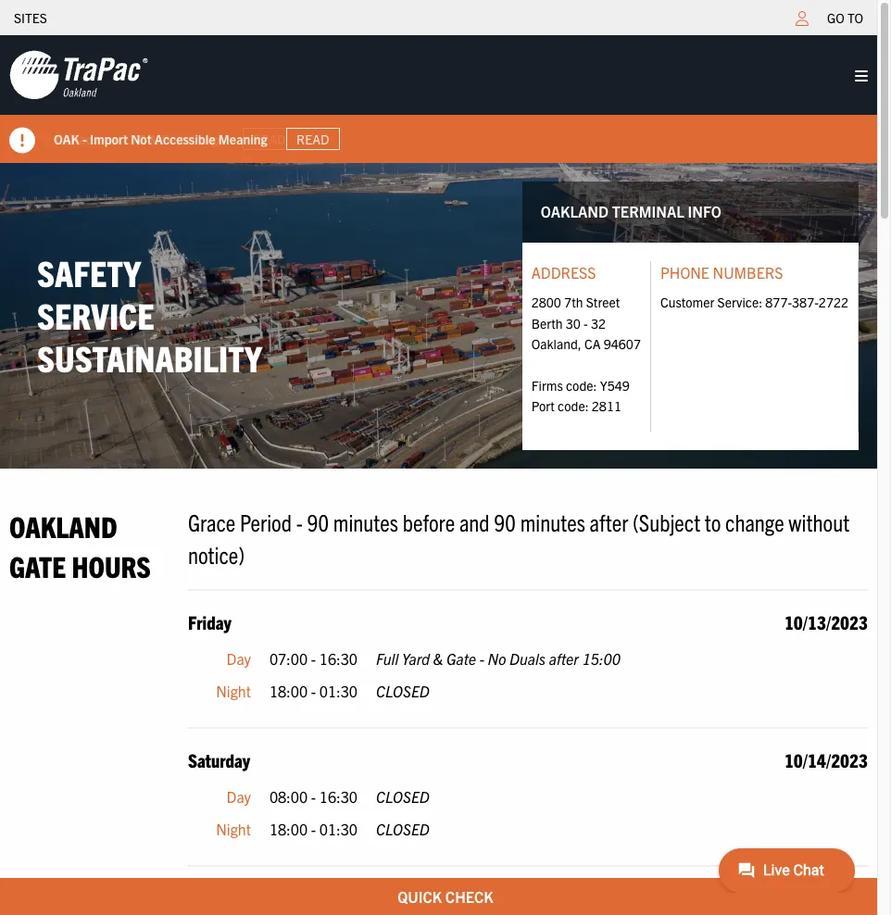 Task type: describe. For each thing, give the bounding box(es) containing it.
- inside 2800 7th street berth 30 - 32 oakland, ca 94607
[[584, 315, 588, 331]]

07:00
[[270, 649, 308, 668]]

2800
[[532, 294, 561, 311]]

safety
[[37, 251, 141, 295]]

yard
[[402, 649, 430, 668]]

grace period - 90 minutes before and 90 minutes after (subject to change without notice)
[[188, 506, 850, 568]]

1 90 from the left
[[307, 506, 329, 536]]

after inside grace period - 90 minutes before and 90 minutes after (subject to change without notice)
[[590, 506, 628, 536]]

2811
[[592, 398, 622, 414]]

street
[[586, 294, 620, 311]]

08:00
[[270, 787, 308, 806]]

read link for oak - import not accessible meaning
[[286, 128, 340, 150]]

oakland for terminal
[[541, 202, 609, 221]]

16:30 for friday
[[319, 649, 358, 668]]

read link for trapac.com lfd & demurrage
[[243, 128, 297, 150]]

day for saturday
[[227, 787, 251, 806]]

light image
[[796, 11, 809, 26]]

service
[[37, 293, 154, 337]]

oakland terminal info
[[541, 202, 722, 221]]

lfd
[[123, 130, 147, 147]]

& for gate
[[433, 649, 443, 668]]

full yard & gate - no duals after 15:00
[[376, 649, 621, 668]]

- left 'no'
[[480, 649, 485, 668]]

check
[[446, 888, 494, 906]]

full
[[376, 649, 399, 668]]

service:
[[718, 294, 763, 311]]

numbers
[[713, 263, 783, 281]]

oak - import not accessible meaning
[[54, 130, 267, 147]]

port
[[532, 398, 555, 414]]

not
[[131, 130, 152, 147]]

oakland gate hours
[[9, 507, 151, 584]]

oakland image
[[9, 49, 148, 101]]

import
[[90, 130, 128, 147]]

info
[[688, 202, 722, 221]]

1 minutes from the left
[[333, 506, 398, 536]]

- down 07:00 - 16:30
[[311, 682, 316, 701]]

read for oak - import not accessible meaning
[[297, 131, 329, 147]]

without
[[789, 506, 850, 536]]

877-
[[766, 294, 792, 311]]

oak
[[54, 130, 79, 147]]

- inside banner
[[82, 130, 87, 147]]

night for friday
[[216, 682, 251, 701]]

(subject
[[633, 506, 701, 536]]

387-
[[792, 294, 819, 311]]

0 horizontal spatial after
[[549, 649, 579, 668]]

quick
[[398, 888, 442, 906]]

1 vertical spatial solid image
[[9, 128, 35, 154]]

15:00
[[582, 649, 621, 668]]

period
[[240, 506, 292, 536]]

1 vertical spatial gate
[[447, 649, 476, 668]]

10/14/2023
[[785, 748, 868, 772]]

firms code:  y549 port code:  2811
[[532, 377, 630, 414]]

customer service: 877-387-2722
[[661, 294, 849, 311]]

duals
[[510, 649, 546, 668]]

change
[[726, 506, 784, 536]]

quick check
[[398, 888, 494, 906]]

safety service sustainability
[[37, 251, 262, 379]]

0 vertical spatial solid image
[[855, 69, 868, 83]]

10/15/2023
[[785, 887, 868, 910]]

- right 08:00
[[311, 787, 316, 806]]

0 vertical spatial code:
[[566, 377, 597, 394]]



Task type: locate. For each thing, give the bounding box(es) containing it.
grace
[[188, 506, 236, 536]]

18:00
[[270, 682, 308, 701], [270, 820, 308, 839]]

1 vertical spatial 18:00 - 01:30
[[270, 820, 358, 839]]

oakland
[[541, 202, 609, 221], [9, 507, 117, 543]]

day down saturday on the left bottom of the page
[[227, 787, 251, 806]]

1 01:30 from the top
[[319, 682, 358, 701]]

2 night from the top
[[216, 820, 251, 839]]

2 read link from the left
[[286, 128, 340, 150]]

night
[[216, 682, 251, 701], [216, 820, 251, 839]]

2 closed from the top
[[376, 787, 430, 806]]

90 right period
[[307, 506, 329, 536]]

18:00 - 01:30 for friday
[[270, 682, 358, 701]]

phone numbers
[[661, 263, 783, 281]]

gate
[[9, 547, 66, 584], [447, 649, 476, 668]]

2 day from the top
[[227, 787, 251, 806]]

1 horizontal spatial read
[[297, 131, 329, 147]]

16:30 right 08:00
[[319, 787, 358, 806]]

closed right 08:00 - 16:30
[[376, 787, 430, 806]]

minutes left before
[[333, 506, 398, 536]]

18:00 - 01:30
[[270, 682, 358, 701], [270, 820, 358, 839]]

1 vertical spatial 01:30
[[319, 820, 358, 839]]

2722
[[819, 294, 849, 311]]

before
[[403, 506, 455, 536]]

1 vertical spatial 16:30
[[319, 787, 358, 806]]

closed up quick
[[376, 820, 430, 839]]

read link right the meaning
[[286, 128, 340, 150]]

1 horizontal spatial 90
[[494, 506, 516, 536]]

customer
[[661, 294, 715, 311]]

solid image
[[855, 69, 868, 83], [9, 128, 35, 154]]

hours
[[72, 547, 151, 584]]

01:30 down 08:00 - 16:30
[[319, 820, 358, 839]]

trapac.com
[[54, 130, 120, 147]]

firms
[[532, 377, 563, 394]]

32
[[591, 315, 606, 331]]

10/13/2023
[[785, 610, 868, 633]]

trapac.com lfd & demurrage
[[54, 130, 224, 147]]

1 read from the left
[[253, 131, 286, 147]]

16:30 for saturday
[[319, 787, 358, 806]]

18:00 down 08:00
[[270, 820, 308, 839]]

18:00 down 07:00
[[270, 682, 308, 701]]

after left (subject
[[590, 506, 628, 536]]

0 horizontal spatial oakland
[[9, 507, 117, 543]]

after
[[590, 506, 628, 536], [549, 649, 579, 668]]

day down friday
[[227, 649, 251, 668]]

2 01:30 from the top
[[319, 820, 358, 839]]

terminal
[[612, 202, 685, 221]]

1 horizontal spatial gate
[[447, 649, 476, 668]]

- inside grace period - 90 minutes before and 90 minutes after (subject to change without notice)
[[296, 506, 303, 536]]

address
[[532, 263, 596, 281]]

go to
[[827, 9, 864, 26]]

0 vertical spatial 18:00
[[270, 682, 308, 701]]

sustainability
[[37, 335, 262, 379]]

-
[[82, 130, 87, 147], [584, 315, 588, 331], [296, 506, 303, 536], [311, 649, 316, 668], [480, 649, 485, 668], [311, 682, 316, 701], [311, 787, 316, 806], [311, 820, 316, 839]]

y549
[[600, 377, 630, 394]]

1 vertical spatial code:
[[558, 398, 589, 414]]

gate left 'no'
[[447, 649, 476, 668]]

solid image down to
[[855, 69, 868, 83]]

oakland,
[[532, 335, 582, 352]]

2 minutes from the left
[[520, 506, 585, 536]]

oakland for gate
[[9, 507, 117, 543]]

night for saturday
[[216, 820, 251, 839]]

to
[[848, 9, 864, 26]]

1 16:30 from the top
[[319, 649, 358, 668]]

- right the oak
[[82, 130, 87, 147]]

16:30 left full
[[319, 649, 358, 668]]

code:
[[566, 377, 597, 394], [558, 398, 589, 414]]

3 closed from the top
[[376, 820, 430, 839]]

1 horizontal spatial after
[[590, 506, 628, 536]]

- right period
[[296, 506, 303, 536]]

ca
[[585, 335, 601, 352]]

1 horizontal spatial solid image
[[855, 69, 868, 83]]

2 18:00 from the top
[[270, 820, 308, 839]]

& right lfd
[[149, 130, 158, 147]]

day
[[227, 649, 251, 668], [227, 787, 251, 806]]

01:30 for saturday
[[319, 820, 358, 839]]

18:00 for saturday
[[270, 820, 308, 839]]

18:00 - 01:30 for saturday
[[270, 820, 358, 839]]

& for demurrage
[[149, 130, 158, 147]]

18:00 - 01:30 down 07:00 - 16:30
[[270, 682, 358, 701]]

0 horizontal spatial 90
[[307, 506, 329, 536]]

meaning
[[218, 130, 267, 147]]

0 vertical spatial gate
[[9, 547, 66, 584]]

read link right demurrage
[[243, 128, 297, 150]]

notice)
[[188, 539, 245, 568]]

2 vertical spatial closed
[[376, 820, 430, 839]]

no
[[488, 649, 506, 668]]

90 right and at bottom right
[[494, 506, 516, 536]]

1 day from the top
[[227, 649, 251, 668]]

0 horizontal spatial &
[[149, 130, 158, 147]]

0 vertical spatial &
[[149, 130, 158, 147]]

1 horizontal spatial minutes
[[520, 506, 585, 536]]

2 90 from the left
[[494, 506, 516, 536]]

- down 08:00 - 16:30
[[311, 820, 316, 839]]

friday
[[188, 610, 231, 633]]

2 18:00 - 01:30 from the top
[[270, 820, 358, 839]]

01:30 down 07:00 - 16:30
[[319, 682, 358, 701]]

day for friday
[[227, 649, 251, 668]]

0 vertical spatial oakland
[[541, 202, 609, 221]]

sites
[[14, 9, 47, 26]]

demurrage
[[161, 130, 224, 147]]

closed for saturday
[[376, 820, 430, 839]]

minutes right and at bottom right
[[520, 506, 585, 536]]

1 vertical spatial after
[[549, 649, 579, 668]]

1 vertical spatial day
[[227, 787, 251, 806]]

closed
[[376, 682, 430, 701], [376, 787, 430, 806], [376, 820, 430, 839]]

quick check link
[[0, 878, 891, 915]]

after right duals on the right bottom of page
[[549, 649, 579, 668]]

08:00 - 16:30
[[270, 787, 358, 806]]

01:30
[[319, 682, 358, 701], [319, 820, 358, 839]]

1 read link from the left
[[243, 128, 297, 150]]

saturday
[[188, 748, 250, 772]]

16:30
[[319, 649, 358, 668], [319, 787, 358, 806]]

01:30 for friday
[[319, 682, 358, 701]]

phone
[[661, 263, 710, 281]]

1 horizontal spatial oakland
[[541, 202, 609, 221]]

banner containing oak - import not accessible meaning
[[0, 35, 891, 163]]

1 closed from the top
[[376, 682, 430, 701]]

2 read from the left
[[297, 131, 329, 147]]

1 18:00 - 01:30 from the top
[[270, 682, 358, 701]]

90
[[307, 506, 329, 536], [494, 506, 516, 536]]

2 16:30 from the top
[[319, 787, 358, 806]]

read right the meaning
[[297, 131, 329, 147]]

1 18:00 from the top
[[270, 682, 308, 701]]

- right 30
[[584, 315, 588, 331]]

closed down the "yard"
[[376, 682, 430, 701]]

18:00 - 01:30 down 08:00 - 16:30
[[270, 820, 358, 839]]

night down saturday on the left bottom of the page
[[216, 820, 251, 839]]

0 vertical spatial night
[[216, 682, 251, 701]]

& inside banner
[[149, 130, 158, 147]]

- right 07:00
[[311, 649, 316, 668]]

0 horizontal spatial gate
[[9, 547, 66, 584]]

1 vertical spatial &
[[433, 649, 443, 668]]

go
[[827, 9, 845, 26]]

0 vertical spatial day
[[227, 649, 251, 668]]

1 horizontal spatial &
[[433, 649, 443, 668]]

gate left hours
[[9, 547, 66, 584]]

banner
[[0, 35, 891, 163]]

18:00 for friday
[[270, 682, 308, 701]]

& right the "yard"
[[433, 649, 443, 668]]

night up saturday on the left bottom of the page
[[216, 682, 251, 701]]

2800 7th street berth 30 - 32 oakland, ca 94607
[[532, 294, 641, 352]]

0 vertical spatial closed
[[376, 682, 430, 701]]

0 vertical spatial 16:30
[[319, 649, 358, 668]]

minutes
[[333, 506, 398, 536], [520, 506, 585, 536]]

1 night from the top
[[216, 682, 251, 701]]

0 vertical spatial after
[[590, 506, 628, 536]]

read right demurrage
[[253, 131, 286, 147]]

and
[[459, 506, 490, 536]]

oakland up hours
[[9, 507, 117, 543]]

closed for friday
[[376, 682, 430, 701]]

0 horizontal spatial minutes
[[333, 506, 398, 536]]

0 horizontal spatial read
[[253, 131, 286, 147]]

oakland up address on the right
[[541, 202, 609, 221]]

07:00 - 16:30
[[270, 649, 358, 668]]

30
[[566, 315, 581, 331]]

read link
[[243, 128, 297, 150], [286, 128, 340, 150]]

0 vertical spatial 01:30
[[319, 682, 358, 701]]

oakland inside oakland gate hours
[[9, 507, 117, 543]]

solid image left the oak
[[9, 128, 35, 154]]

94607
[[604, 335, 641, 352]]

read for trapac.com lfd & demurrage
[[253, 131, 286, 147]]

1 vertical spatial closed
[[376, 787, 430, 806]]

berth
[[532, 315, 563, 331]]

code: up 2811
[[566, 377, 597, 394]]

0 horizontal spatial solid image
[[9, 128, 35, 154]]

1 vertical spatial oakland
[[9, 507, 117, 543]]

gate inside oakland gate hours
[[9, 547, 66, 584]]

&
[[149, 130, 158, 147], [433, 649, 443, 668]]

accessible
[[155, 130, 215, 147]]

0 vertical spatial 18:00 - 01:30
[[270, 682, 358, 701]]

read
[[253, 131, 286, 147], [297, 131, 329, 147]]

to
[[705, 506, 721, 536]]

1 vertical spatial night
[[216, 820, 251, 839]]

code: right the port
[[558, 398, 589, 414]]

7th
[[564, 294, 583, 311]]

1 vertical spatial 18:00
[[270, 820, 308, 839]]



Task type: vqa. For each thing, say whether or not it's contained in the screenshot.
Trucking Companies link
no



